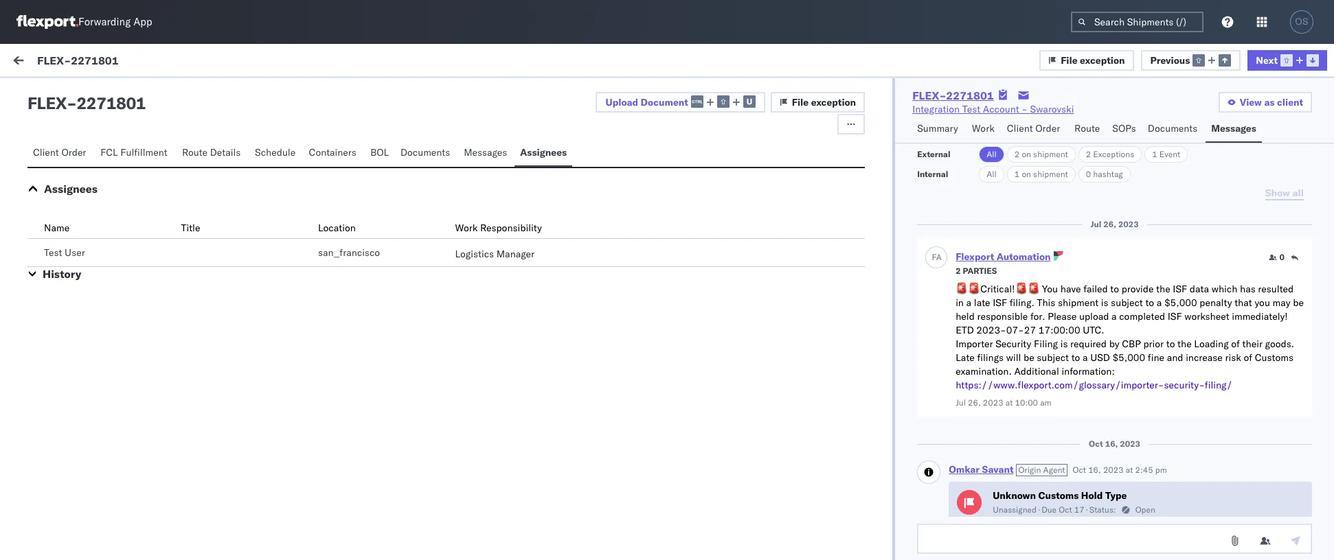 Task type: locate. For each thing, give the bounding box(es) containing it.
omkar up exception: at top left
[[67, 149, 96, 161]]

is inside 🚨🚨critical!🚨🚨 you have failed to provide the isf data which has resulted in a late isf filing. this shipment is subject to a $5,000 penalty that you may be held responsible for. please upload a completed isf worksheet immediately! etd 2023-07-27 17:00:00 utc.
[[1101, 297, 1109, 309]]

test
[[963, 103, 981, 115], [44, 247, 62, 259]]

at up type
[[1126, 465, 1134, 476]]

2023, down logistics manager
[[489, 263, 516, 275]]

o s down the name
[[46, 239, 55, 248]]

0 vertical spatial work
[[134, 56, 157, 69]]

26, down logistics
[[472, 263, 487, 275]]

1 vertical spatial 16,
[[1089, 465, 1101, 476]]

2:45 up responsibility
[[519, 174, 540, 186]]

0 horizontal spatial be
[[1024, 352, 1035, 364]]

this inside 🚨🚨critical!🚨🚨 you have failed to provide the isf data which has resulted in a late isf filing. this shipment is subject to a $5,000 penalty that you may be held responsible for. please upload a completed isf worksheet immediately! etd 2023-07-27 17:00:00 utc.
[[1037, 297, 1056, 309]]

3 flex- 458574 from the top
[[1040, 352, 1104, 365]]

route for route
[[1075, 122, 1100, 135]]

2023 for oct 16, 2023 at 2:45 pm
[[1104, 465, 1124, 476]]

order down 'swarovski'
[[1036, 122, 1061, 135]]

1 omkar savant from the top
[[67, 149, 128, 161]]

0 horizontal spatial messages button
[[459, 140, 515, 167]]

1 down 2 on shipment
[[1015, 169, 1020, 179]]

client order button up 2 on shipment
[[1002, 116, 1069, 143]]

at for 2:45
[[1126, 465, 1134, 476]]

oct up the oct 16, 2023 at 2:45 pm
[[1089, 439, 1103, 449]]

external down summary button at right
[[917, 149, 951, 159]]

0 vertical spatial 2:45
[[519, 174, 540, 186]]

route details button
[[177, 140, 249, 167]]

unassigned
[[993, 505, 1037, 515]]

internal inside button
[[92, 87, 126, 100]]

$5,000 inside 🚨🚨critical!🚨🚨 you have failed to provide the isf data which has resulted in a late isf filing. this shipment is subject to a $5,000 penalty that you may be held responsible for. please upload a completed isf worksheet immediately! etd 2023-07-27 17:00:00 utc.
[[1165, 297, 1198, 309]]

been
[[296, 262, 318, 274]]

subject down the provide
[[1111, 297, 1143, 309]]

26, down examination.
[[968, 398, 981, 408]]

has left been
[[278, 262, 294, 274]]

2 all from the top
[[987, 169, 997, 179]]

1 vertical spatial order
[[61, 146, 86, 159]]

flex- 458574 down 2 on shipment
[[1040, 174, 1104, 186]]

flex- 458574 up the 'agent'
[[1040, 435, 1104, 447]]

this down you
[[1037, 297, 1056, 309]]

(0) down my work at the left of the page
[[61, 87, 78, 100]]

work inside work button
[[972, 122, 995, 135]]

16, up the oct 16, 2023 at 2:45 pm
[[1105, 439, 1118, 449]]

0 vertical spatial $5,000
[[1165, 297, 1198, 309]]

internal down import
[[92, 87, 126, 100]]

resize handle column header
[[431, 115, 448, 480], [724, 115, 740, 480], [1017, 115, 1033, 480], [1310, 115, 1326, 480]]

1 horizontal spatial exception
[[1080, 54, 1125, 66]]

work for work responsibility
[[455, 222, 478, 234]]

1 vertical spatial that
[[1235, 297, 1253, 309]]

shipment down 2 on shipment
[[1034, 169, 1068, 179]]

0 horizontal spatial work
[[134, 56, 157, 69]]

data
[[1190, 283, 1209, 295]]

0 vertical spatial file
[[1061, 54, 1078, 66]]

1 vertical spatial $5,000
[[1113, 352, 1146, 364]]

s
[[51, 150, 55, 159], [51, 239, 55, 248]]

2 horizontal spatial -
[[1022, 103, 1028, 115]]

0 vertical spatial oct 26, 2023, 2:45 pm pdt
[[454, 174, 577, 186]]

0 horizontal spatial client order
[[33, 146, 86, 159]]

0 horizontal spatial that
[[132, 262, 150, 274]]

1 458574 from the top
[[1068, 174, 1104, 186]]

internal for internal (0)
[[92, 87, 126, 100]]

1 vertical spatial you
[[1255, 297, 1271, 309]]

manager
[[497, 248, 535, 260]]

2 oct 26, 2023, 2:45 pm pdt from the top
[[454, 263, 577, 275]]

client order up exception: at top left
[[33, 146, 86, 159]]

16, for oct 16, 2023 at 2:45 pm
[[1089, 465, 1101, 476]]

458574 down 2 exceptions
[[1068, 174, 1104, 186]]

k,
[[238, 262, 247, 274]]

this left often at the top left
[[360, 262, 378, 274]]

2 resize handle column header from the left
[[724, 115, 740, 480]]

1 2023, from the top
[[489, 174, 516, 186]]

2:45 down manager
[[519, 263, 540, 275]]

exception: warehouse
[[44, 172, 146, 185]]

1 vertical spatial shipment
[[1034, 169, 1068, 179]]

2 parties button
[[956, 265, 997, 277]]

2 458574 from the top
[[1068, 263, 1104, 275]]

1 flex- 458574 from the top
[[1040, 174, 1104, 186]]

a inside importer security filing is required by cbp prior to the loading of their goods. late filings will be subject to a usd $5,000 fine and increase risk of customs examination. additional information: https://www.flexport.com/glossary/importer-security-filing/
[[1083, 352, 1088, 364]]

1 for 1 on shipment
[[1015, 169, 1020, 179]]

2 left parties
[[956, 266, 961, 276]]

omkar up notifying
[[67, 238, 96, 250]]

flexport automation button
[[956, 251, 1051, 263]]

shipment up 1 on shipment
[[1034, 149, 1068, 159]]

1 vertical spatial the
[[1178, 338, 1192, 350]]

be
[[1293, 297, 1304, 309], [1024, 352, 1035, 364]]

0 vertical spatial all
[[987, 149, 997, 159]]

0 horizontal spatial at
[[1006, 398, 1013, 408]]

client order button
[[1002, 116, 1069, 143], [27, 140, 95, 167]]

2 exceptions
[[1086, 149, 1135, 159]]

test user
[[44, 247, 85, 259]]

savant up warehouse at top
[[98, 149, 128, 161]]

shipment for 2 on shipment
[[1034, 149, 1068, 159]]

next
[[1256, 54, 1278, 66]]

o up exception: at top left
[[46, 150, 51, 159]]

1 vertical spatial 1
[[1015, 169, 1020, 179]]

item/shipment
[[1091, 119, 1147, 129]]

-
[[67, 93, 77, 113], [1022, 103, 1028, 115], [747, 263, 753, 275]]

1 horizontal spatial file
[[1061, 54, 1078, 66]]

0 vertical spatial flex-2271801
[[37, 53, 119, 67]]

07-
[[1007, 324, 1024, 337]]

2271801 down import
[[77, 93, 146, 113]]

documents right bol button
[[401, 146, 450, 159]]

flex- 458574 up information:
[[1040, 352, 1104, 365]]

their
[[1243, 338, 1263, 350]]

1 vertical spatial assignees button
[[44, 182, 98, 196]]

None text field
[[917, 524, 1313, 555]]

1 vertical spatial documents
[[401, 146, 450, 159]]

client order down 'swarovski'
[[1007, 122, 1061, 135]]

2 horizontal spatial work
[[972, 122, 995, 135]]

customs down the "goods."
[[1255, 352, 1294, 364]]

isf left data
[[1173, 283, 1188, 295]]

jul for jul 26, 2023
[[1091, 219, 1102, 230]]

17
[[1075, 505, 1085, 515]]

file exception
[[1061, 54, 1125, 66], [792, 96, 856, 109]]

shipment inside 🚨🚨critical!🚨🚨 you have failed to provide the isf data which has resulted in a late isf filing. this shipment is subject to a $5,000 penalty that you may be held responsible for. please upload a completed isf worksheet immediately! etd 2023-07-27 17:00:00 utc.
[[1058, 297, 1099, 309]]

1 left event
[[1153, 149, 1158, 159]]

1 on from the top
[[1022, 149, 1031, 159]]

that up immediately!
[[1235, 297, 1253, 309]]

1 vertical spatial file
[[792, 96, 809, 109]]

client for the left client order button
[[33, 146, 59, 159]]

26,
[[472, 174, 487, 186], [1104, 219, 1117, 230], [472, 263, 487, 275], [968, 398, 981, 408]]

isf down '🚨🚨critical!🚨🚨'
[[993, 297, 1007, 309]]

2 down 'route' button at the right top
[[1086, 149, 1091, 159]]

the up and
[[1178, 338, 1192, 350]]

route button
[[1069, 116, 1107, 143]]

2 on from the top
[[1022, 169, 1031, 179]]

1 (0) from the left
[[61, 87, 78, 100]]

all button for 1
[[979, 166, 1005, 183]]

flex - 2271801
[[27, 93, 146, 113]]

assignees
[[520, 146, 567, 159], [44, 182, 98, 196]]

0 vertical spatial jul
[[1091, 219, 1102, 230]]

16, for oct 16, 2023
[[1105, 439, 1118, 449]]

external for external (0)
[[22, 87, 58, 100]]

0 vertical spatial be
[[1293, 297, 1304, 309]]

work down integration test account - swarovski
[[972, 122, 995, 135]]

1 vertical spatial of
[[1244, 352, 1253, 364]]

oct 26, 2023, 2:45 pm pdt down manager
[[454, 263, 577, 275]]

0 vertical spatial you
[[114, 262, 130, 274]]

0 for 0
[[1280, 252, 1285, 263]]

flexport automation
[[956, 251, 1051, 263]]

os button
[[1286, 6, 1318, 38]]

flex-2271801 up integration
[[913, 89, 994, 102]]

external inside button
[[22, 87, 58, 100]]

be inside importer security filing is required by cbp prior to the loading of their goods. late filings will be subject to a usd $5,000 fine and increase risk of customs examination. additional information: https://www.flexport.com/glossary/importer-security-filing/
[[1024, 352, 1035, 364]]

all
[[987, 149, 997, 159], [987, 169, 997, 179]]

a up information:
[[1083, 352, 1088, 364]]

work inside the import work button
[[134, 56, 157, 69]]

2 pdt from the top
[[559, 263, 577, 275]]

0 vertical spatial has
[[278, 262, 294, 274]]

subject down filing
[[1037, 352, 1069, 364]]

2 all button from the top
[[979, 166, 1005, 183]]

0 horizontal spatial 2
[[956, 266, 961, 276]]

test down flex-2271801 link
[[963, 103, 981, 115]]

omkar savant up notifying
[[67, 238, 128, 250]]

https://www.flexport.com/glossary/importer-
[[956, 379, 1164, 392]]

all button
[[979, 146, 1005, 163], [979, 166, 1005, 183]]

that left the your
[[132, 262, 150, 274]]

route up "delay" on the top left of the page
[[182, 146, 208, 159]]

oct right the 'agent'
[[1073, 465, 1086, 476]]

has right which
[[1240, 283, 1256, 295]]

0 vertical spatial 0
[[1086, 169, 1091, 179]]

1 horizontal spatial is
[[1101, 297, 1109, 309]]

0 for 0 hashtag
[[1086, 169, 1091, 179]]

exceptions
[[1094, 149, 1135, 159]]

my
[[14, 53, 36, 72]]

1 oct 26, 2023, 2:45 pm pdt from the top
[[454, 174, 577, 186]]

2023 for jul 26, 2023
[[1119, 219, 1139, 230]]

the inside 🚨🚨critical!🚨🚨 you have failed to provide the isf data which has resulted in a late isf filing. this shipment is subject to a $5,000 penalty that you may be held responsible for. please upload a completed isf worksheet immediately! etd 2023-07-27 17:00:00 utc.
[[1157, 283, 1171, 295]]

0 vertical spatial s
[[51, 150, 55, 159]]

2271801 up integration test account - swarovski
[[946, 89, 994, 102]]

1 horizontal spatial assignees button
[[515, 140, 573, 167]]

work right related
[[1071, 119, 1089, 129]]

0 vertical spatial customs
[[1255, 352, 1294, 364]]

3 458574 from the top
[[1068, 352, 1104, 365]]

1 horizontal spatial work
[[1071, 119, 1089, 129]]

flex- 458574
[[1040, 174, 1104, 186], [1040, 263, 1104, 275], [1040, 352, 1104, 365], [1040, 435, 1104, 447]]

0 vertical spatial assignees
[[520, 146, 567, 159]]

1 horizontal spatial subject
[[1111, 297, 1143, 309]]

o s up exception: at top left
[[46, 150, 55, 159]]

of up risk
[[1232, 338, 1240, 350]]

be inside 🚨🚨critical!🚨🚨 you have failed to provide the isf data which has resulted in a late isf filing. this shipment is subject to a $5,000 penalty that you may be held responsible for. please upload a completed isf worksheet immediately! etd 2023-07-27 17:00:00 utc.
[[1293, 297, 1304, 309]]

warehouse
[[95, 172, 146, 185]]

documents button up event
[[1143, 116, 1206, 143]]

0 vertical spatial on
[[1022, 149, 1031, 159]]

a
[[936, 252, 942, 262]]

1 horizontal spatial work
[[455, 222, 478, 234]]

Search Shipments (/) text field
[[1071, 12, 1204, 32]]

1 vertical spatial client
[[33, 146, 59, 159]]

0 vertical spatial documents
[[1148, 122, 1198, 135]]

1 horizontal spatial $5,000
[[1165, 297, 1198, 309]]

swarovski
[[1031, 103, 1074, 115]]

4 458574 from the top
[[1068, 435, 1104, 447]]

route inside the route details "button"
[[182, 146, 208, 159]]

you right notifying
[[114, 262, 130, 274]]

jul 26, 2023 at 10:00 am
[[956, 398, 1052, 408]]

2271801
[[71, 53, 119, 67], [946, 89, 994, 102], [77, 93, 146, 113]]

0 vertical spatial client
[[1007, 122, 1033, 135]]

and
[[1167, 352, 1184, 364]]

0 vertical spatial is
[[1101, 297, 1109, 309]]

🚨🚨critical!🚨🚨
[[956, 283, 1040, 295]]

$5,000 down cbp
[[1113, 352, 1146, 364]]

work up logistics
[[455, 222, 478, 234]]

oct 26, 2023, 2:45 pm pdt up responsibility
[[454, 174, 577, 186]]

summary
[[917, 122, 958, 135]]

0 horizontal spatial has
[[278, 262, 294, 274]]

1 horizontal spatial 2
[[1015, 149, 1020, 159]]

view as client
[[1240, 96, 1304, 109]]

omkar savant
[[67, 149, 128, 161], [67, 238, 128, 250]]

1 vertical spatial be
[[1024, 352, 1035, 364]]

all button for 2
[[979, 146, 1005, 163]]

is inside importer security filing is required by cbp prior to the loading of their goods. late filings will be subject to a usd $5,000 fine and increase risk of customs examination. additional information: https://www.flexport.com/glossary/importer-security-filing/
[[1061, 338, 1068, 350]]

external for external
[[917, 149, 951, 159]]

1 vertical spatial oct 26, 2023, 2:45 pm pdt
[[454, 263, 577, 275]]

integration
[[913, 103, 960, 115]]

1 vertical spatial o s
[[46, 239, 55, 248]]

1 vertical spatial internal
[[917, 169, 949, 179]]

provide
[[1122, 283, 1154, 295]]

1 vertical spatial file exception
[[792, 96, 856, 109]]

1 pdt from the top
[[559, 174, 577, 186]]

1 horizontal spatial 0
[[1280, 252, 1285, 263]]

2023, up 'work responsibility'
[[489, 174, 516, 186]]

omkar left origin
[[949, 464, 980, 476]]

event
[[1160, 149, 1181, 159]]

exception
[[1080, 54, 1125, 66], [811, 96, 856, 109]]

is down failed
[[1101, 297, 1109, 309]]

0 horizontal spatial external
[[22, 87, 58, 100]]

2 flex- 458574 from the top
[[1040, 263, 1104, 275]]

be right the may at the bottom
[[1293, 297, 1304, 309]]

1 horizontal spatial documents button
[[1143, 116, 1206, 143]]

you
[[114, 262, 130, 274], [1255, 297, 1271, 309]]

route for route details
[[182, 146, 208, 159]]

0 vertical spatial shipment
[[1034, 149, 1068, 159]]

1 event
[[1153, 149, 1181, 159]]

0 up resulted
[[1280, 252, 1285, 263]]

2 s from the top
[[51, 239, 55, 248]]

2023 up type
[[1104, 465, 1124, 476]]

0 horizontal spatial subject
[[1037, 352, 1069, 364]]

1 vertical spatial exception
[[811, 96, 856, 109]]

integration test account - swarovski
[[913, 103, 1074, 115]]

agent
[[1043, 465, 1066, 476]]

2271801 down forwarding on the left of the page
[[71, 53, 119, 67]]

2:45 left pm
[[1136, 465, 1154, 476]]

2 for on shipment
[[1015, 149, 1020, 159]]

0 horizontal spatial order
[[61, 146, 86, 159]]

security
[[996, 338, 1032, 350]]

1 horizontal spatial jul
[[1091, 219, 1102, 230]]

2 (0) from the left
[[128, 87, 146, 100]]

0 inside button
[[1280, 252, 1285, 263]]

documents
[[1148, 122, 1198, 135], [401, 146, 450, 159]]

you inside we are notifying you that your shipment, k & k, devan has been delayed. this often occurs when
[[114, 262, 130, 274]]

2 on shipment
[[1015, 149, 1068, 159]]

savant up unknown
[[982, 464, 1014, 476]]

0 horizontal spatial 0
[[1086, 169, 1091, 179]]

0 vertical spatial external
[[22, 87, 58, 100]]

flex- 458574 up have on the bottom of page
[[1040, 263, 1104, 275]]

2023 down hashtag
[[1119, 219, 1139, 230]]

2 omkar savant from the top
[[67, 238, 128, 250]]

0 vertical spatial that
[[132, 262, 150, 274]]

history
[[43, 267, 81, 281]]

oct left 17
[[1059, 505, 1072, 515]]

external
[[22, 87, 58, 100], [917, 149, 951, 159]]

0 vertical spatial messages
[[1212, 122, 1257, 135]]

1 o from the top
[[46, 150, 51, 159]]

due
[[1042, 505, 1057, 515]]

0 horizontal spatial the
[[1157, 283, 1171, 295]]

2 horizontal spatial 2
[[1086, 149, 1091, 159]]

on up 1 on shipment
[[1022, 149, 1031, 159]]

usd
[[1091, 352, 1110, 364]]

at
[[1006, 398, 1013, 408], [1126, 465, 1134, 476]]

all for 1
[[987, 169, 997, 179]]

pm
[[1156, 465, 1167, 476]]

2 vertical spatial omkar
[[949, 464, 980, 476]]

458574 up information:
[[1068, 352, 1104, 365]]

1 all from the top
[[987, 149, 997, 159]]

1 vertical spatial jul
[[956, 398, 966, 408]]

forwarding app
[[78, 15, 152, 29]]

on down 2 on shipment
[[1022, 169, 1031, 179]]

1 horizontal spatial file exception
[[1061, 54, 1125, 66]]

2 for exceptions
[[1086, 149, 1091, 159]]

work right import
[[134, 56, 157, 69]]

1 vertical spatial pm
[[542, 263, 556, 275]]

pm
[[542, 174, 556, 186], [542, 263, 556, 275]]

documents for the leftmost documents button
[[401, 146, 450, 159]]

0 horizontal spatial documents
[[401, 146, 450, 159]]

of down their
[[1244, 352, 1253, 364]]

assignees button
[[515, 140, 573, 167], [44, 182, 98, 196]]

file
[[1061, 54, 1078, 66], [792, 96, 809, 109]]

is down 17:00:00
[[1061, 338, 1068, 350]]

$5,000 down data
[[1165, 297, 1198, 309]]

o down the name
[[46, 239, 51, 248]]

0 vertical spatial 16,
[[1105, 439, 1118, 449]]

1 vertical spatial customs
[[1039, 490, 1079, 502]]

late
[[974, 297, 991, 309]]

customs inside importer security filing is required by cbp prior to the loading of their goods. late filings will be subject to a usd $5,000 fine and increase risk of customs examination. additional information: https://www.flexport.com/glossary/importer-security-filing/
[[1255, 352, 1294, 364]]

1 horizontal spatial route
[[1075, 122, 1100, 135]]

increase
[[1186, 352, 1223, 364]]

omkar savant up exception: warehouse
[[67, 149, 128, 161]]

o
[[46, 150, 51, 159], [46, 239, 51, 248]]

1 horizontal spatial (0)
[[128, 87, 146, 100]]

1 vertical spatial client order
[[33, 146, 86, 159]]

savant up notifying
[[98, 238, 128, 250]]

subject inside importer security filing is required by cbp prior to the loading of their goods. late filings will be subject to a usd $5,000 fine and increase risk of customs examination. additional information: https://www.flexport.com/glossary/importer-security-filing/
[[1037, 352, 1069, 364]]

0 vertical spatial internal
[[92, 87, 126, 100]]

order up exception: at top left
[[61, 146, 86, 159]]

app
[[133, 15, 152, 29]]

1 horizontal spatial assignees
[[520, 146, 567, 159]]

1 vertical spatial on
[[1022, 169, 1031, 179]]

external down my work at the left of the page
[[22, 87, 58, 100]]

1 horizontal spatial be
[[1293, 297, 1304, 309]]

omkar
[[67, 149, 96, 161], [67, 238, 96, 250], [949, 464, 980, 476]]

0 horizontal spatial client
[[33, 146, 59, 159]]

fcl fulfillment
[[101, 146, 167, 159]]

route inside 'route' button
[[1075, 122, 1100, 135]]

forwarding
[[78, 15, 131, 29]]

shipment down have on the bottom of page
[[1058, 297, 1099, 309]]

devan
[[250, 262, 276, 274]]

has inside 🚨🚨critical!🚨🚨 you have failed to provide the isf data which has resulted in a late isf filing. this shipment is subject to a $5,000 penalty that you may be held responsible for. please upload a completed isf worksheet immediately! etd 2023-07-27 17:00:00 utc.
[[1240, 283, 1256, 295]]

1 horizontal spatial the
[[1178, 338, 1192, 350]]

oct 26, 2023, 2:45 pm pdt
[[454, 174, 577, 186], [454, 263, 577, 275]]

4 resize handle column header from the left
[[1310, 115, 1326, 480]]

1 all button from the top
[[979, 146, 1005, 163]]

previous
[[1151, 54, 1190, 66]]

1 horizontal spatial client order
[[1007, 122, 1061, 135]]

0 vertical spatial 2023,
[[489, 174, 516, 186]]

client up exception: at top left
[[33, 146, 59, 159]]

3 resize handle column header from the left
[[1017, 115, 1033, 480]]

client order button up exception: at top left
[[27, 140, 95, 167]]



Task type: describe. For each thing, give the bounding box(es) containing it.
&
[[229, 262, 235, 274]]

upload document
[[606, 96, 688, 108]]

2 parties
[[956, 266, 997, 276]]

schedule
[[255, 146, 296, 159]]

related work item/shipment
[[1040, 119, 1147, 129]]

user
[[65, 247, 85, 259]]

flex- up the 'agent'
[[1040, 435, 1068, 447]]

responsibility
[[480, 222, 542, 234]]

oct 16, 2023 at 2:45 pm
[[1073, 465, 1167, 476]]

are
[[57, 262, 71, 274]]

subject inside 🚨🚨critical!🚨🚨 you have failed to provide the isf data which has resulted in a late isf filing. this shipment is subject to a $5,000 penalty that you may be held responsible for. please upload a completed isf worksheet immediately! etd 2023-07-27 17:00:00 utc.
[[1111, 297, 1143, 309]]

summary button
[[912, 116, 967, 143]]

to up and
[[1167, 338, 1175, 350]]

will
[[1007, 352, 1021, 364]]

delayed.
[[320, 262, 357, 274]]

oct down logistics
[[454, 263, 469, 275]]

1 resize handle column header from the left
[[431, 115, 448, 480]]

late
[[956, 352, 975, 364]]

previous button
[[1141, 50, 1241, 70]]

bol button
[[365, 140, 395, 167]]

name
[[44, 222, 70, 234]]

2 inside 2 parties button
[[956, 266, 961, 276]]

2023 for jul 26, 2023 at 10:00 am
[[983, 398, 1004, 408]]

2 pm from the top
[[542, 263, 556, 275]]

17:00:00
[[1039, 324, 1081, 337]]

a right in
[[967, 297, 972, 309]]

view
[[1240, 96, 1262, 109]]

flex-2271801 link
[[913, 89, 994, 102]]

26, down hashtag
[[1104, 219, 1117, 230]]

0 horizontal spatial documents button
[[395, 140, 459, 167]]

flex- right my
[[37, 53, 71, 67]]

internal (0) button
[[87, 81, 154, 108]]

work for my
[[39, 53, 75, 72]]

1 horizontal spatial client order button
[[1002, 116, 1069, 143]]

responsible
[[978, 311, 1028, 323]]

0 horizontal spatial messages
[[464, 146, 507, 159]]

when
[[73, 276, 96, 288]]

1 for 1 event
[[1153, 149, 1158, 159]]

1 vertical spatial isf
[[993, 297, 1007, 309]]

automation
[[997, 251, 1051, 263]]

1 vertical spatial savant
[[98, 238, 128, 250]]

route details
[[182, 146, 241, 159]]

flex- down filing
[[1040, 352, 1068, 365]]

unassigned due oct 17
[[993, 505, 1085, 515]]

0 vertical spatial savant
[[98, 149, 128, 161]]

oct up 'work responsibility'
[[454, 174, 469, 186]]

0 horizontal spatial -
[[67, 93, 77, 113]]

1 pm from the top
[[542, 174, 556, 186]]

flexport
[[956, 251, 995, 263]]

filing/
[[1205, 379, 1233, 392]]

hashtag
[[1094, 169, 1123, 179]]

1 vertical spatial flex-2271801
[[913, 89, 994, 102]]

0 vertical spatial assignees button
[[515, 140, 573, 167]]

external (0)
[[22, 87, 78, 100]]

2 2023, from the top
[[489, 263, 516, 275]]

flex- up you
[[1040, 263, 1068, 275]]

risk
[[1226, 352, 1242, 364]]

1 horizontal spatial test
[[963, 103, 981, 115]]

import work button
[[97, 44, 162, 81]]

1 horizontal spatial of
[[1244, 352, 1253, 364]]

that inside 🚨🚨critical!🚨🚨 you have failed to provide the isf data which has resulted in a late isf filing. this shipment is subject to a $5,000 penalty that you may be held responsible for. please upload a completed isf worksheet immediately! etd 2023-07-27 17:00:00 utc.
[[1235, 297, 1253, 309]]

prior
[[1144, 338, 1164, 350]]

notifying
[[74, 262, 112, 274]]

we are notifying you that your shipment, k & k, devan has been delayed. this often occurs when
[[41, 262, 404, 288]]

type
[[1106, 490, 1127, 502]]

omkar savant origin agent
[[949, 464, 1066, 476]]

the inside importer security filing is required by cbp prior to the loading of their goods. late filings will be subject to a usd $5,000 fine and increase risk of customs examination. additional information: https://www.flexport.com/glossary/importer-security-filing/
[[1178, 338, 1192, 350]]

penalty
[[1200, 297, 1232, 309]]

we
[[41, 262, 55, 274]]

2 vertical spatial isf
[[1168, 311, 1182, 323]]

flex- up integration
[[913, 89, 947, 102]]

all for 2
[[987, 149, 997, 159]]

flex
[[27, 93, 67, 113]]

am
[[1041, 398, 1052, 408]]

you
[[1043, 283, 1058, 295]]

$5,000 inside importer security filing is required by cbp prior to the loading of their goods. late filings will be subject to a usd $5,000 fine and increase risk of customs examination. additional information: https://www.flexport.com/glossary/importer-security-filing/
[[1113, 352, 1146, 364]]

0 horizontal spatial exception
[[811, 96, 856, 109]]

shipment for 1 on shipment
[[1034, 169, 1068, 179]]

view as client button
[[1219, 92, 1313, 113]]

for.
[[1031, 311, 1046, 323]]

flexport. image
[[16, 15, 78, 29]]

filings
[[977, 352, 1004, 364]]

that inside we are notifying you that your shipment, k & k, devan has been delayed. this often occurs when
[[132, 262, 150, 274]]

0 horizontal spatial assignees
[[44, 182, 98, 196]]

at for 10:00
[[1006, 398, 1013, 408]]

next button
[[1248, 50, 1328, 70]]

unknown
[[993, 490, 1036, 502]]

to up information:
[[1072, 352, 1080, 364]]

2023 for oct 16, 2023
[[1120, 439, 1141, 449]]

a up completed
[[1157, 297, 1162, 309]]

1 vertical spatial omkar
[[67, 238, 96, 250]]

1 horizontal spatial messages button
[[1206, 116, 1262, 143]]

1 vertical spatial 2:45
[[519, 263, 540, 275]]

this inside we are notifying you that your shipment, k & k, devan has been delayed. this often occurs when
[[360, 262, 378, 274]]

0 horizontal spatial file
[[792, 96, 809, 109]]

examination.
[[956, 366, 1012, 378]]

0 horizontal spatial assignees button
[[44, 182, 98, 196]]

importer
[[956, 338, 993, 350]]

hold
[[1082, 490, 1103, 502]]

(0) for external (0)
[[61, 87, 78, 100]]

fcl
[[101, 146, 118, 159]]

may
[[1273, 297, 1291, 309]]

jul 26, 2023
[[1091, 219, 1139, 230]]

information:
[[1062, 366, 1115, 378]]

flex- down 2 on shipment
[[1040, 174, 1068, 186]]

k
[[220, 262, 227, 274]]

exception:
[[44, 172, 92, 185]]

forwarding app link
[[16, 15, 152, 29]]

goods.
[[1266, 338, 1295, 350]]

failed
[[1084, 283, 1108, 295]]

on for 1
[[1022, 169, 1031, 179]]

jul for jul 26, 2023 at 10:00 am
[[956, 398, 966, 408]]

you inside 🚨🚨critical!🚨🚨 you have failed to provide the isf data which has resulted in a late isf filing. this shipment is subject to a $5,000 penalty that you may be held responsible for. please upload a completed isf worksheet immediately! etd 2023-07-27 17:00:00 utc.
[[1255, 297, 1271, 309]]

filing
[[1034, 338, 1058, 350]]

sops button
[[1107, 116, 1143, 143]]

🚨🚨critical!🚨🚨 you have failed to provide the isf data which has resulted in a late isf filing. this shipment is subject to a $5,000 penalty that you may be held responsible for. please upload a completed isf worksheet immediately! etd 2023-07-27 17:00:00 utc.
[[956, 283, 1304, 337]]

2 vertical spatial 2:45
[[1136, 465, 1154, 476]]

0 vertical spatial of
[[1232, 338, 1240, 350]]

documents for rightmost documents button
[[1148, 122, 1198, 135]]

your
[[153, 262, 171, 274]]

os
[[1296, 16, 1309, 27]]

2 vertical spatial savant
[[982, 464, 1014, 476]]

2023-
[[977, 324, 1007, 337]]

0 vertical spatial client order
[[1007, 122, 1061, 135]]

oct 16, 2023
[[1089, 439, 1141, 449]]

0 horizontal spatial client order button
[[27, 140, 95, 167]]

a right upload
[[1112, 311, 1117, 323]]

bol
[[371, 146, 389, 159]]

1 o s from the top
[[46, 150, 55, 159]]

(0) for internal (0)
[[128, 87, 146, 100]]

to right failed
[[1111, 283, 1119, 295]]

2 o from the top
[[46, 239, 51, 248]]

to up completed
[[1146, 297, 1155, 309]]

work button
[[967, 116, 1002, 143]]

0 vertical spatial file exception
[[1061, 54, 1125, 66]]

1 horizontal spatial -
[[747, 263, 753, 275]]

my work
[[14, 53, 75, 72]]

which
[[1212, 283, 1238, 295]]

1 s from the top
[[51, 150, 55, 159]]

omkar savant button
[[949, 464, 1014, 476]]

1 horizontal spatial order
[[1036, 122, 1061, 135]]

completed
[[1120, 311, 1166, 323]]

has inside we are notifying you that your shipment, k & k, devan has been delayed. this often occurs when
[[278, 262, 294, 274]]

fulfillment
[[120, 146, 167, 159]]

1 vertical spatial test
[[44, 247, 62, 259]]

schedule button
[[249, 140, 303, 167]]

partnership.
[[41, 214, 95, 226]]

26, up 'work responsibility'
[[472, 174, 487, 186]]

0 horizontal spatial customs
[[1039, 490, 1079, 502]]

10:00
[[1015, 398, 1038, 408]]

fcl fulfillment button
[[95, 140, 177, 167]]

0 vertical spatial exception
[[1080, 54, 1125, 66]]

held
[[956, 311, 975, 323]]

containers
[[309, 146, 357, 159]]

work for work button
[[972, 122, 995, 135]]

4 flex- 458574 from the top
[[1040, 435, 1104, 447]]

on for 2
[[1022, 149, 1031, 159]]

internal for internal
[[917, 169, 949, 179]]

work responsibility
[[455, 222, 542, 234]]

client for right client order button
[[1007, 122, 1033, 135]]

0 vertical spatial isf
[[1173, 283, 1188, 295]]

upload document button
[[596, 92, 765, 113]]

work for related
[[1071, 119, 1089, 129]]

unknown customs hold type
[[993, 490, 1127, 502]]

worksheet
[[1185, 311, 1230, 323]]

shipment,
[[174, 262, 218, 274]]

2 o s from the top
[[46, 239, 55, 248]]

0 vertical spatial omkar
[[67, 149, 96, 161]]



Task type: vqa. For each thing, say whether or not it's contained in the screenshot.
the inside Importer Security Filing is required by CBP prior to the Loading of their goods. Late filings will be subject to a USD $5,000 fine and increase risk of Customs examination. Additional information: https://www.flexport.com/glossary/importer-security-filing/
yes



